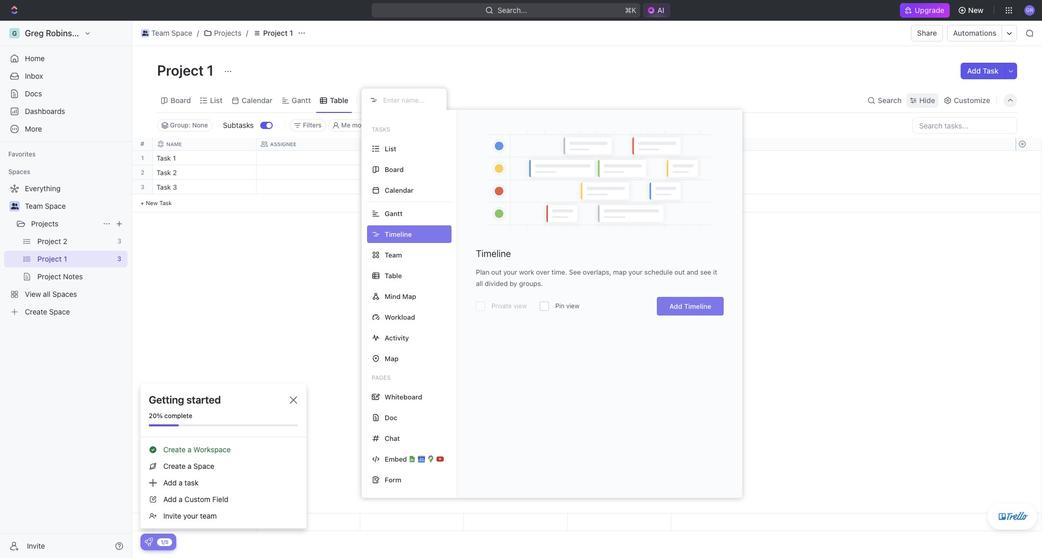 Task type: vqa. For each thing, say whether or not it's contained in the screenshot.
top List
yes



Task type: locate. For each thing, give the bounding box(es) containing it.
team space
[[151, 29, 192, 37], [25, 202, 66, 210]]

0 vertical spatial board
[[171, 96, 191, 104]]

a for custom
[[179, 495, 183, 504]]

list up the subtasks button
[[210, 96, 223, 104]]

task down ‎task 2
[[157, 183, 171, 191]]

3
[[173, 183, 177, 191], [141, 184, 144, 190]]

new for new task
[[146, 200, 158, 206]]

2 for ‎task
[[173, 168, 177, 177]]

1 horizontal spatial out
[[675, 268, 685, 276]]

task
[[983, 66, 999, 75], [157, 183, 171, 191], [159, 200, 172, 206]]

out
[[491, 268, 502, 276], [675, 268, 685, 276]]

1 horizontal spatial project
[[263, 29, 288, 37]]

0 horizontal spatial table
[[330, 96, 348, 104]]

0 horizontal spatial team space
[[25, 202, 66, 210]]

0 vertical spatial new
[[968, 6, 984, 15]]

search...
[[497, 6, 527, 15]]

1 horizontal spatial 3
[[173, 183, 177, 191]]

schedule
[[644, 268, 673, 276]]

1 vertical spatial list
[[385, 144, 396, 153]]

custom
[[185, 495, 210, 504]]

your up by
[[503, 268, 517, 276]]

your
[[503, 268, 517, 276], [629, 268, 642, 276], [183, 512, 198, 521]]

2 to from the top
[[367, 184, 375, 191]]

1 do from the top
[[376, 170, 385, 176]]

0 horizontal spatial list
[[210, 96, 223, 104]]

task
[[185, 479, 199, 487]]

add
[[967, 66, 981, 75], [669, 302, 682, 311], [163, 479, 177, 487], [163, 495, 177, 504]]

projects inside sidebar navigation
[[31, 219, 58, 228]]

workload
[[385, 313, 415, 321]]

a up task
[[188, 462, 191, 471]]

a up create a space
[[188, 445, 191, 454]]

1 vertical spatial table
[[385, 271, 402, 280]]

projects
[[214, 29, 241, 37], [31, 219, 58, 228]]

0 vertical spatial timeline
[[476, 248, 511, 259]]

0 vertical spatial map
[[402, 292, 416, 300]]

hide right the "search"
[[919, 96, 935, 104]]

0 horizontal spatial space
[[45, 202, 66, 210]]

your right map
[[629, 268, 642, 276]]

view right private
[[514, 302, 527, 310]]

1 vertical spatial gantt
[[385, 209, 403, 217]]

a left task
[[179, 479, 183, 487]]

0 horizontal spatial board
[[171, 96, 191, 104]]

create up create a space
[[163, 445, 186, 454]]

1 vertical spatial create
[[163, 462, 186, 471]]

task for add task
[[983, 66, 999, 75]]

upgrade link
[[900, 3, 950, 18]]

a for task
[[179, 479, 183, 487]]

create for create a space
[[163, 462, 186, 471]]

‎task for ‎task 2
[[157, 168, 171, 177]]

calendar
[[242, 96, 273, 104], [385, 186, 414, 194]]

0 horizontal spatial calendar
[[242, 96, 273, 104]]

1 vertical spatial team space
[[25, 202, 66, 210]]

3 down ‎task 2
[[173, 183, 177, 191]]

space
[[171, 29, 192, 37], [45, 202, 66, 210], [193, 462, 214, 471]]

plan
[[476, 268, 489, 276]]

2 vertical spatial task
[[159, 200, 172, 206]]

out up the divided on the bottom left of page
[[491, 268, 502, 276]]

to do for ‎task 2
[[367, 170, 385, 176]]

2 / from the left
[[246, 29, 248, 37]]

1 vertical spatial do
[[376, 184, 385, 191]]

2 horizontal spatial team
[[385, 251, 402, 259]]

/
[[197, 29, 199, 37], [246, 29, 248, 37]]

set priority image
[[566, 180, 582, 196]]

set priority image for ‎task 2
[[566, 166, 582, 181]]

1 vertical spatial space
[[45, 202, 66, 210]]

0 horizontal spatial project
[[157, 62, 204, 79]]

‎task down ‎task 1 at the left of the page
[[157, 168, 171, 177]]

1 horizontal spatial projects link
[[201, 27, 244, 39]]

0 horizontal spatial 3
[[141, 184, 144, 190]]

all
[[476, 279, 483, 288]]

hide inside button
[[495, 121, 509, 129]]

0 vertical spatial list
[[210, 96, 223, 104]]

1 horizontal spatial hide
[[919, 96, 935, 104]]

it
[[713, 268, 717, 276]]

private view
[[491, 302, 527, 310]]

1 vertical spatial to do
[[367, 184, 385, 191]]

1 set priority element from the top
[[566, 151, 582, 167]]

do for 2
[[376, 170, 385, 176]]

add left task
[[163, 479, 177, 487]]

0 vertical spatial task
[[983, 66, 999, 75]]

tree containing team space
[[4, 180, 128, 320]]

task for new task
[[159, 200, 172, 206]]

1 vertical spatial team
[[25, 202, 43, 210]]

0 horizontal spatial hide
[[495, 121, 509, 129]]

hide button
[[907, 93, 938, 108]]

a for workspace
[[188, 445, 191, 454]]

2 vertical spatial team
[[385, 251, 402, 259]]

plan out your work over time. see overlaps, map your schedule out and see it all divided by groups.
[[476, 268, 717, 288]]

do for 3
[[376, 184, 385, 191]]

new up automations
[[968, 6, 984, 15]]

0 vertical spatial hide
[[919, 96, 935, 104]]

2 left ‎task 2
[[141, 169, 144, 176]]

docs
[[25, 89, 42, 98]]

row group containing 1 2 3
[[132, 151, 153, 213]]

team space inside sidebar navigation
[[25, 202, 66, 210]]

set priority element
[[566, 151, 582, 167], [566, 166, 582, 181], [566, 180, 582, 196]]

timeline down and
[[684, 302, 711, 311]]

user group image
[[142, 31, 148, 36], [11, 203, 18, 209]]

1 vertical spatial map
[[385, 354, 399, 363]]

invite inside sidebar navigation
[[27, 542, 45, 550]]

to for task 3
[[367, 184, 375, 191]]

list
[[210, 96, 223, 104], [385, 144, 396, 153]]

1 horizontal spatial your
[[503, 268, 517, 276]]

2 ‎task from the top
[[157, 168, 171, 177]]

tree
[[4, 180, 128, 320]]

dashboards
[[25, 107, 65, 116]]

grid containing ‎task 1
[[132, 138, 1042, 531]]

list down tasks
[[385, 144, 396, 153]]

1 horizontal spatial team space
[[151, 29, 192, 37]]

2 view from the left
[[566, 302, 580, 310]]

0 vertical spatial space
[[171, 29, 192, 37]]

0 vertical spatial to do cell
[[360, 165, 464, 179]]

table
[[330, 96, 348, 104], [385, 271, 402, 280]]

1 vertical spatial calendar
[[385, 186, 414, 194]]

press space to select this row. row containing 1
[[132, 151, 153, 165]]

1 to do cell from the top
[[360, 165, 464, 179]]

1 horizontal spatial project 1
[[263, 29, 293, 37]]

a
[[188, 445, 191, 454], [188, 462, 191, 471], [179, 479, 183, 487], [179, 495, 183, 504]]

2 to do from the top
[[367, 184, 385, 191]]

hide right closed at the top left of the page
[[495, 121, 509, 129]]

2 to do cell from the top
[[360, 180, 464, 194]]

1 vertical spatial hide
[[495, 121, 509, 129]]

to do cell for task 3
[[360, 180, 464, 194]]

gantt
[[292, 96, 311, 104], [385, 209, 403, 217]]

board left list link
[[171, 96, 191, 104]]

1 horizontal spatial 2
[[173, 168, 177, 177]]

upgrade
[[915, 6, 944, 15]]

onboarding checklist button image
[[145, 538, 153, 546]]

see
[[700, 268, 711, 276]]

press space to select this row. row
[[132, 151, 153, 165], [153, 151, 671, 167], [132, 165, 153, 180], [153, 165, 671, 181], [132, 180, 153, 194], [153, 180, 671, 196], [153, 514, 671, 531]]

a for space
[[188, 462, 191, 471]]

new inside grid
[[146, 200, 158, 206]]

0 vertical spatial gantt
[[292, 96, 311, 104]]

1 horizontal spatial calendar
[[385, 186, 414, 194]]

1 vertical spatial projects
[[31, 219, 58, 228]]

a down add a task
[[179, 495, 183, 504]]

3 left task 3 in the left of the page
[[141, 184, 144, 190]]

2 create from the top
[[163, 462, 186, 471]]

Search tasks... text field
[[913, 118, 1017, 133]]

assignees button
[[376, 119, 424, 132]]

out left and
[[675, 268, 685, 276]]

new button
[[954, 2, 990, 19]]

task down task 3 in the left of the page
[[159, 200, 172, 206]]

set priority image
[[566, 151, 582, 167], [566, 166, 582, 181]]

pages
[[372, 374, 391, 381]]

0 vertical spatial team
[[151, 29, 169, 37]]

1 vertical spatial invite
[[27, 542, 45, 550]]

2 inside 1 2 3
[[141, 169, 144, 176]]

1 horizontal spatial user group image
[[142, 31, 148, 36]]

projects link
[[201, 27, 244, 39], [31, 216, 99, 232]]

to
[[367, 170, 375, 176], [367, 184, 375, 191]]

0 horizontal spatial 2
[[141, 169, 144, 176]]

‎task
[[157, 154, 171, 162], [157, 168, 171, 177]]

0 vertical spatial user group image
[[142, 31, 148, 36]]

hide
[[919, 96, 935, 104], [495, 121, 509, 129]]

0 horizontal spatial user group image
[[11, 203, 18, 209]]

0 horizontal spatial view
[[514, 302, 527, 310]]

1 vertical spatial projects link
[[31, 216, 99, 232]]

2 horizontal spatial space
[[193, 462, 214, 471]]

2 vertical spatial space
[[193, 462, 214, 471]]

0 horizontal spatial invite
[[27, 542, 45, 550]]

1 horizontal spatial space
[[171, 29, 192, 37]]

1 to do from the top
[[367, 170, 385, 176]]

press space to select this row. row containing 2
[[132, 165, 153, 180]]

1 horizontal spatial projects
[[214, 29, 241, 37]]

calendar link
[[240, 93, 273, 108]]

1 horizontal spatial new
[[968, 6, 984, 15]]

board down tasks
[[385, 165, 404, 173]]

timeline up plan
[[476, 248, 511, 259]]

1 / from the left
[[197, 29, 199, 37]]

cell
[[257, 151, 360, 165], [360, 151, 464, 165], [464, 151, 568, 165], [257, 165, 360, 179], [464, 165, 568, 179], [257, 180, 360, 194], [464, 180, 568, 194]]

task up customize
[[983, 66, 999, 75]]

1
[[290, 29, 293, 37], [207, 62, 214, 79], [173, 154, 176, 162], [141, 155, 144, 161]]

map down activity
[[385, 354, 399, 363]]

view right pin
[[566, 302, 580, 310]]

getting started
[[149, 394, 221, 406]]

view
[[375, 96, 391, 104]]

project 1
[[263, 29, 293, 37], [157, 62, 217, 79]]

2 do from the top
[[376, 184, 385, 191]]

view for pin view
[[566, 302, 580, 310]]

1 to from the top
[[367, 170, 375, 176]]

1 horizontal spatial invite
[[163, 512, 181, 521]]

view button
[[361, 88, 395, 113]]

1 vertical spatial to do cell
[[360, 180, 464, 194]]

0 horizontal spatial /
[[197, 29, 199, 37]]

new down task 3 in the left of the page
[[146, 200, 158, 206]]

1 view from the left
[[514, 302, 527, 310]]

1 create from the top
[[163, 445, 186, 454]]

add inside button
[[967, 66, 981, 75]]

1 ‎task from the top
[[157, 154, 171, 162]]

row
[[153, 138, 671, 151]]

customize button
[[940, 93, 993, 108]]

0 vertical spatial to
[[367, 170, 375, 176]]

grid
[[132, 138, 1042, 531]]

0 vertical spatial team space
[[151, 29, 192, 37]]

0 horizontal spatial project 1
[[157, 62, 217, 79]]

add up customize
[[967, 66, 981, 75]]

1 vertical spatial project 1
[[157, 62, 217, 79]]

0 horizontal spatial out
[[491, 268, 502, 276]]

1 horizontal spatial map
[[402, 292, 416, 300]]

add down add a task
[[163, 495, 177, 504]]

0 vertical spatial ‎task
[[157, 154, 171, 162]]

hide inside dropdown button
[[919, 96, 935, 104]]

Enter name... field
[[382, 95, 438, 105]]

map right mind
[[402, 292, 416, 300]]

‎task up ‎task 2
[[157, 154, 171, 162]]

0 horizontal spatial projects
[[31, 219, 58, 228]]

0 vertical spatial to do
[[367, 170, 385, 176]]

team
[[151, 29, 169, 37], [25, 202, 43, 210], [385, 251, 402, 259]]

create up add a task
[[163, 462, 186, 471]]

1 horizontal spatial /
[[246, 29, 248, 37]]

2 up task 3 in the left of the page
[[173, 168, 177, 177]]

1 horizontal spatial team space link
[[138, 27, 195, 39]]

table up mind
[[385, 271, 402, 280]]

do
[[376, 170, 385, 176], [376, 184, 385, 191]]

closed
[[457, 121, 477, 129]]

to do cell
[[360, 165, 464, 179], [360, 180, 464, 194]]

0 vertical spatial project
[[263, 29, 288, 37]]

row inside grid
[[153, 138, 671, 151]]

0 vertical spatial table
[[330, 96, 348, 104]]

1 vertical spatial to
[[367, 184, 375, 191]]

table right gantt link
[[330, 96, 348, 104]]

0 vertical spatial create
[[163, 445, 186, 454]]

add task
[[967, 66, 999, 75]]

your down add a custom field
[[183, 512, 198, 521]]

add for add timeline
[[669, 302, 682, 311]]

create
[[163, 445, 186, 454], [163, 462, 186, 471]]

0 horizontal spatial team
[[25, 202, 43, 210]]

20%
[[149, 412, 163, 420]]

to do cell for ‎task 2
[[360, 165, 464, 179]]

to do for task 3
[[367, 184, 385, 191]]

new inside button
[[968, 6, 984, 15]]

0 vertical spatial projects
[[214, 29, 241, 37]]

subtasks button
[[219, 117, 260, 134]]

row group
[[132, 151, 153, 213], [153, 151, 671, 213], [1016, 151, 1042, 213], [1016, 514, 1042, 531]]

add down schedule
[[669, 302, 682, 311]]

2 set priority element from the top
[[566, 166, 582, 181]]

‎task for ‎task 1
[[157, 154, 171, 162]]

1 horizontal spatial board
[[385, 165, 404, 173]]

team
[[200, 512, 217, 521]]

1 horizontal spatial table
[[385, 271, 402, 280]]

search button
[[864, 93, 905, 108]]

0 horizontal spatial new
[[146, 200, 158, 206]]

add a task
[[163, 479, 199, 487]]

3 set priority element from the top
[[566, 180, 582, 196]]

board link
[[168, 93, 191, 108]]

docs link
[[4, 86, 128, 102]]

1 vertical spatial user group image
[[11, 203, 18, 209]]

add for add a custom field
[[163, 495, 177, 504]]

project
[[263, 29, 288, 37], [157, 62, 204, 79]]

set priority element for ‎task 1
[[566, 151, 582, 167]]

0 horizontal spatial your
[[183, 512, 198, 521]]

inbox link
[[4, 68, 128, 85]]

0 vertical spatial invite
[[163, 512, 181, 521]]

1 horizontal spatial view
[[566, 302, 580, 310]]

task inside button
[[983, 66, 999, 75]]

2 set priority image from the top
[[566, 166, 582, 181]]

1 vertical spatial project
[[157, 62, 204, 79]]

1 vertical spatial team space link
[[25, 198, 125, 215]]

1 set priority image from the top
[[566, 151, 582, 167]]



Task type: describe. For each thing, give the bounding box(es) containing it.
1 horizontal spatial team
[[151, 29, 169, 37]]

2 horizontal spatial your
[[629, 268, 642, 276]]

‎task 2
[[157, 168, 177, 177]]

table link
[[328, 93, 348, 108]]

search
[[878, 96, 902, 104]]

show
[[439, 121, 456, 129]]

share
[[917, 29, 937, 37]]

view button
[[361, 93, 395, 108]]

new for new
[[968, 6, 984, 15]]

⌘k
[[625, 6, 636, 15]]

mind map
[[385, 292, 416, 300]]

automations
[[953, 29, 996, 37]]

automations button
[[948, 25, 1002, 41]]

0 vertical spatial team space link
[[138, 27, 195, 39]]

create a workspace
[[163, 445, 231, 454]]

1 vertical spatial task
[[157, 183, 171, 191]]

time.
[[552, 268, 567, 276]]

1 horizontal spatial timeline
[[684, 302, 711, 311]]

create a space
[[163, 462, 214, 471]]

hide button
[[491, 119, 513, 132]]

press space to select this row. row containing ‎task 2
[[153, 165, 671, 181]]

and
[[687, 268, 698, 276]]

tree inside sidebar navigation
[[4, 180, 128, 320]]

1 horizontal spatial gantt
[[385, 209, 403, 217]]

‎task 1
[[157, 154, 176, 162]]

add for add task
[[967, 66, 981, 75]]

0 horizontal spatial projects link
[[31, 216, 99, 232]]

team inside sidebar navigation
[[25, 202, 43, 210]]

private
[[491, 302, 512, 310]]

project inside project 1 link
[[263, 29, 288, 37]]

getting
[[149, 394, 184, 406]]

work
[[519, 268, 534, 276]]

close image
[[290, 397, 297, 404]]

inbox
[[25, 72, 43, 80]]

set priority image for ‎task 1
[[566, 151, 582, 167]]

onboarding checklist button element
[[145, 538, 153, 546]]

add for add a task
[[163, 479, 177, 487]]

started
[[187, 394, 221, 406]]

home link
[[4, 50, 128, 67]]

create for create a workspace
[[163, 445, 186, 454]]

space inside sidebar navigation
[[45, 202, 66, 210]]

add timeline
[[669, 302, 711, 311]]

list link
[[208, 93, 223, 108]]

show closed button
[[426, 119, 482, 132]]

press space to select this row. row containing 3
[[132, 180, 153, 194]]

set priority element for task 3
[[566, 180, 582, 196]]

workspace
[[193, 445, 231, 454]]

20% complete
[[149, 412, 192, 420]]

subtasks
[[223, 121, 254, 130]]

2 for 1
[[141, 169, 144, 176]]

complete
[[164, 412, 192, 420]]

dashboards link
[[4, 103, 128, 120]]

0 horizontal spatial timeline
[[476, 248, 511, 259]]

home
[[25, 54, 45, 63]]

pin
[[555, 302, 564, 310]]

1 inside 1 2 3
[[141, 155, 144, 161]]

1 horizontal spatial list
[[385, 144, 396, 153]]

assignees
[[389, 121, 419, 129]]

whiteboard
[[385, 393, 422, 401]]

set priority element for ‎task 2
[[566, 166, 582, 181]]

doc
[[385, 413, 397, 422]]

0 horizontal spatial map
[[385, 354, 399, 363]]

by
[[510, 279, 517, 288]]

embed
[[385, 455, 407, 463]]

gantt link
[[290, 93, 311, 108]]

1 2 3
[[141, 155, 144, 190]]

map
[[613, 268, 627, 276]]

form
[[385, 476, 401, 484]]

pin view
[[555, 302, 580, 310]]

0 horizontal spatial gantt
[[292, 96, 311, 104]]

task 3
[[157, 183, 177, 191]]

add a custom field
[[163, 495, 228, 504]]

row group containing ‎task 1
[[153, 151, 671, 213]]

1 out from the left
[[491, 268, 502, 276]]

chat
[[385, 434, 400, 443]]

board inside board link
[[171, 96, 191, 104]]

favorites button
[[4, 148, 40, 161]]

groups.
[[519, 279, 543, 288]]

over
[[536, 268, 550, 276]]

to for ‎task 2
[[367, 170, 375, 176]]

0 vertical spatial projects link
[[201, 27, 244, 39]]

divided
[[485, 279, 508, 288]]

spaces
[[8, 168, 30, 176]]

show closed
[[439, 121, 477, 129]]

favorites
[[8, 150, 36, 158]]

#
[[140, 140, 144, 148]]

1/5
[[161, 539, 168, 545]]

0 vertical spatial calendar
[[242, 96, 273, 104]]

user group image inside sidebar navigation
[[11, 203, 18, 209]]

0 vertical spatial project 1
[[263, 29, 293, 37]]

invite your team
[[163, 512, 217, 521]]

activity
[[385, 334, 409, 342]]

view for private view
[[514, 302, 527, 310]]

2 out from the left
[[675, 268, 685, 276]]

mind
[[385, 292, 401, 300]]

invite for invite
[[27, 542, 45, 550]]

invite for invite your team
[[163, 512, 181, 521]]

see
[[569, 268, 581, 276]]

press space to select this row. row containing task 3
[[153, 180, 671, 196]]

share button
[[911, 25, 943, 41]]

1 vertical spatial board
[[385, 165, 404, 173]]

sidebar navigation
[[0, 21, 132, 558]]

press space to select this row. row containing ‎task 1
[[153, 151, 671, 167]]

add task button
[[961, 63, 1005, 79]]

project 1 link
[[250, 27, 296, 39]]

table inside table link
[[330, 96, 348, 104]]

overlaps,
[[583, 268, 611, 276]]

customize
[[954, 96, 990, 104]]

new task
[[146, 200, 172, 206]]

tasks
[[372, 126, 390, 133]]

field
[[212, 495, 228, 504]]



